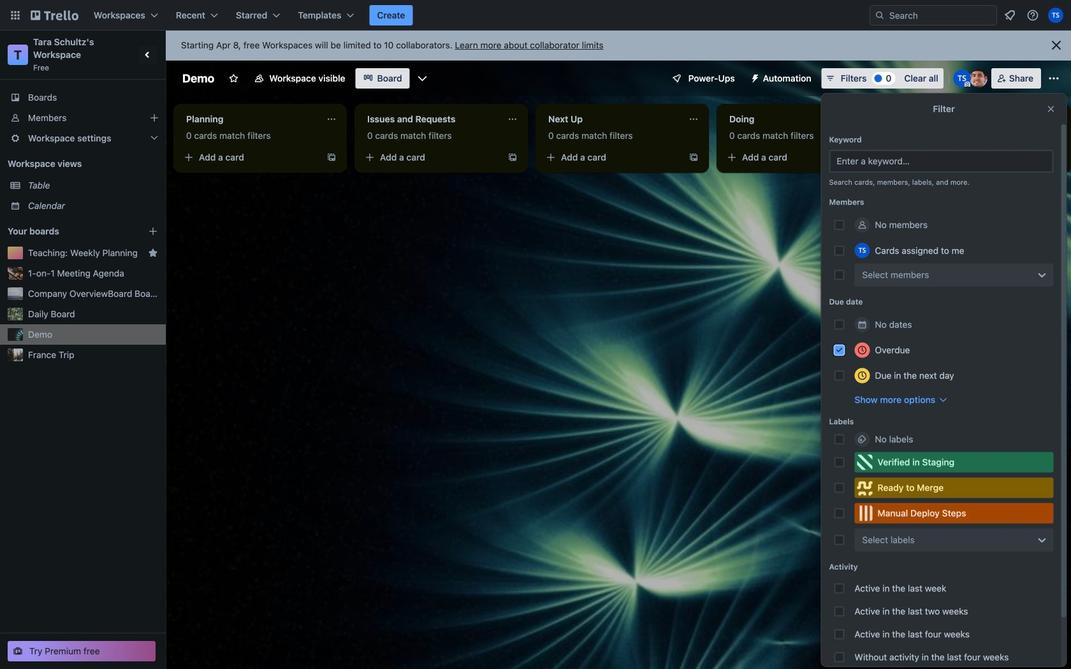 Task type: describe. For each thing, give the bounding box(es) containing it.
4 create from template… image from the left
[[870, 152, 880, 163]]

primary element
[[0, 0, 1072, 31]]

james peterson (jamespeterson93) image
[[970, 70, 988, 87]]

customize views image
[[416, 72, 429, 85]]

sm image
[[746, 68, 763, 86]]

0 vertical spatial tara schultz (taraschultz7) image
[[954, 70, 971, 87]]

color: yellow, title: "ready to merge" element
[[855, 478, 1054, 499]]

workspace navigation collapse icon image
[[139, 46, 157, 64]]

3 create from template… image from the left
[[689, 152, 699, 163]]

2 create from template… image from the left
[[508, 152, 518, 163]]

search image
[[875, 10, 885, 20]]

0 notifications image
[[1003, 8, 1018, 23]]

5 create from template… image from the left
[[1051, 152, 1062, 163]]

show menu image
[[1048, 72, 1061, 85]]

add board image
[[148, 226, 158, 237]]

color: green, title: "verified in staging" element
[[855, 453, 1054, 473]]



Task type: vqa. For each thing, say whether or not it's contained in the screenshot.
breaks
no



Task type: locate. For each thing, give the bounding box(es) containing it.
your boards with 6 items element
[[8, 224, 129, 239]]

1 horizontal spatial tara schultz (taraschultz7) image
[[954, 70, 971, 87]]

tara schultz (taraschultz7) image
[[1049, 8, 1064, 23]]

tara schultz (taraschultz7) image
[[954, 70, 971, 87], [855, 243, 870, 258]]

Board name text field
[[176, 68, 221, 89]]

None text field
[[179, 109, 322, 130], [360, 109, 503, 130], [179, 109, 322, 130], [360, 109, 503, 130]]

Enter a keyword… text field
[[830, 150, 1054, 173]]

this member is an admin of this board. image
[[965, 82, 971, 87]]

color: orange, title: "manual deploy steps" element
[[855, 504, 1054, 524]]

Search field
[[870, 5, 998, 26]]

1 create from template… image from the left
[[327, 152, 337, 163]]

back to home image
[[31, 5, 78, 26]]

close popover image
[[1047, 104, 1057, 114]]

create from template… image
[[327, 152, 337, 163], [508, 152, 518, 163], [689, 152, 699, 163], [870, 152, 880, 163], [1051, 152, 1062, 163]]

None text field
[[541, 109, 684, 130], [722, 109, 865, 130], [541, 109, 684, 130], [722, 109, 865, 130]]

0 horizontal spatial tara schultz (taraschultz7) image
[[855, 243, 870, 258]]

open information menu image
[[1027, 9, 1040, 22]]

1 vertical spatial tara schultz (taraschultz7) image
[[855, 243, 870, 258]]

starred icon image
[[148, 248, 158, 258]]

star or unstar board image
[[229, 73, 239, 84]]



